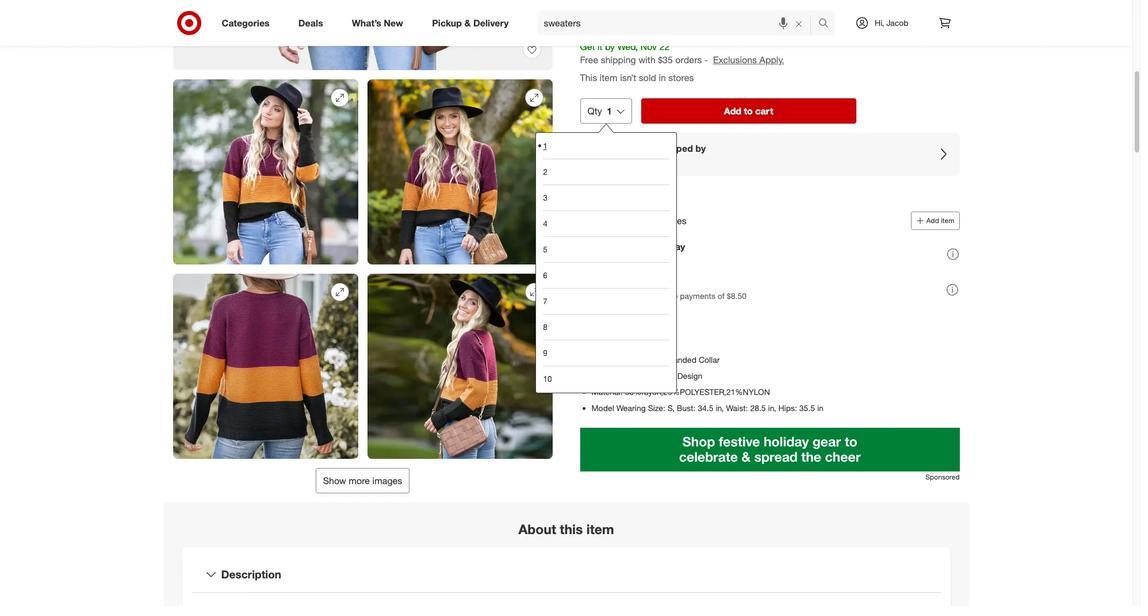 Task type: describe. For each thing, give the bounding box(es) containing it.
2 in, from the left
[[768, 403, 776, 413]]

waist:
[[726, 403, 748, 413]]

4 inside 1 2 3 4 5 6 7 8 9 10
[[543, 219, 547, 228]]

with inside get it by wed, nov 22 free shipping with $35 orders - exclusions apply.
[[639, 54, 656, 65]]

sleeves
[[646, 339, 674, 349]]

this
[[580, 72, 597, 83]]

What can we help you find? suggestions appear below search field
[[537, 10, 821, 36]]

8 link
[[543, 314, 669, 340]]

what's new link
[[342, 10, 418, 36]]

eligible
[[603, 215, 633, 226]]

women's colorblock striped rib sweater - cupshe, 4 of 8 image
[[173, 274, 358, 459]]

hips:
[[779, 403, 797, 413]]

with
[[603, 254, 619, 264]]

size:
[[648, 403, 665, 413]]

model
[[592, 403, 614, 413]]

sponsored
[[926, 473, 960, 481]]

show
[[323, 475, 346, 487]]

item for this
[[600, 72, 618, 83]]

& for fit
[[594, 317, 600, 329]]

description
[[221, 568, 281, 581]]

9 link
[[543, 340, 669, 366]]

eligible for registries
[[603, 215, 687, 226]]

s,
[[668, 403, 675, 413]]

item for add
[[941, 216, 955, 225]]

and for sold
[[639, 142, 655, 154]]

2 vertical spatial item
[[587, 521, 614, 537]]

save
[[603, 241, 624, 252]]

9
[[543, 348, 547, 358]]

pickup
[[432, 17, 462, 29]]

28.5
[[750, 403, 766, 413]]

qty 1
[[588, 105, 612, 116]]

add to cart button
[[641, 98, 856, 123]]

what's
[[352, 17, 381, 29]]

sold and shipped by cupshe
[[617, 142, 706, 165]]

get it by wed, nov 22 free shipping with $35 orders - exclusions apply.
[[580, 41, 784, 65]]

women's colorblock striped rib sweater - cupshe, 1 of 8 image
[[173, 0, 552, 70]]

add item button
[[911, 212, 960, 230]]

round neckline with banded collar
[[592, 355, 720, 365]]

collar
[[699, 355, 720, 365]]

striped
[[649, 371, 675, 381]]

5 link
[[543, 237, 669, 262]]

deals link
[[289, 10, 337, 36]]

wed,
[[618, 41, 638, 52]]

about
[[518, 521, 556, 537]]

payments
[[680, 291, 716, 301]]

$8.50
[[727, 291, 747, 301]]

dropped long sleeves
[[592, 339, 674, 349]]

1 in, from the left
[[716, 403, 724, 413]]

wearing
[[616, 403, 646, 413]]

redcard
[[621, 254, 654, 264]]

dropped
[[592, 339, 623, 349]]

1 inside 1 2 3 4 5 6 7 8 9 10
[[543, 141, 547, 151]]

add for add item
[[927, 216, 939, 225]]

$35
[[658, 54, 673, 65]]

shipping
[[601, 54, 636, 65]]

stores
[[669, 72, 694, 83]]

about this item
[[518, 521, 614, 537]]

save 5% every day with redcard
[[603, 241, 685, 264]]

6
[[543, 270, 547, 280]]

delivery
[[473, 17, 509, 29]]

in inside fulfillment region
[[659, 72, 666, 83]]

50%rayon,29%polyester,21%nylon
[[625, 387, 770, 397]]

5
[[543, 245, 547, 254]]

2 link
[[543, 159, 669, 185]]

long
[[626, 339, 644, 349]]

fulfillment region
[[580, 22, 960, 175]]

images
[[372, 475, 402, 487]]

sold
[[617, 142, 636, 154]]

advertisement region
[[580, 428, 960, 472]]

pickup & delivery link
[[422, 10, 523, 36]]

image gallery element
[[173, 0, 552, 494]]

women's colorblock striped rib sweater - cupshe, 5 of 8 image
[[367, 274, 552, 459]]

pay in 4 pay in 4 interest-free payments of $8.50
[[603, 278, 747, 301]]

by inside sold and shipped by cupshe
[[696, 142, 706, 154]]

in right 35.5
[[817, 403, 824, 413]]

material: 50%rayon,29%polyester,21%nylon
[[592, 387, 770, 397]]

free
[[580, 54, 598, 65]]

1 vertical spatial 4
[[632, 278, 637, 289]]

of
[[718, 291, 725, 301]]

7 link
[[543, 288, 669, 314]]

style
[[602, 317, 623, 329]]

to for cart
[[744, 105, 753, 116]]

sold
[[639, 72, 656, 83]]

banded
[[668, 355, 697, 365]]

it
[[598, 41, 603, 52]]

8
[[543, 322, 547, 332]]

search button
[[813, 10, 841, 38]]

search
[[813, 18, 841, 30]]

add item
[[927, 216, 955, 225]]

hi, jacob
[[875, 18, 909, 28]]

isn't
[[620, 72, 636, 83]]

ship
[[580, 23, 600, 34]]

model wearing size: s, bust: 34.5 in, waist: 28.5 in, hips: 35.5 in
[[592, 403, 824, 413]]

34.5
[[698, 403, 714, 413]]

every
[[643, 241, 667, 252]]

jacob
[[886, 18, 909, 28]]

day
[[670, 241, 685, 252]]



Task type: locate. For each thing, give the bounding box(es) containing it.
1 vertical spatial add
[[927, 216, 939, 225]]

bust:
[[677, 403, 696, 413]]

2
[[543, 167, 547, 177]]

0 horizontal spatial &
[[464, 17, 471, 29]]

4 up interest-
[[632, 278, 637, 289]]

0 vertical spatial by
[[605, 41, 615, 52]]

6 link
[[543, 262, 669, 288]]

to left cart
[[744, 105, 753, 116]]

by right shipped
[[696, 142, 706, 154]]

in, right 28.5
[[768, 403, 776, 413]]

1 vertical spatial &
[[594, 317, 600, 329]]

1 horizontal spatial add
[[927, 216, 939, 225]]

4
[[543, 219, 547, 228], [632, 278, 637, 289], [627, 291, 632, 301]]

get
[[580, 41, 595, 52]]

98105
[[613, 23, 639, 34]]

22
[[659, 41, 670, 52]]

material:
[[592, 387, 623, 397]]

what's new
[[352, 17, 403, 29]]

0 horizontal spatial to
[[602, 23, 611, 34]]

1 pay from the top
[[603, 278, 619, 289]]

item
[[600, 72, 618, 83], [941, 216, 955, 225], [587, 521, 614, 537]]

to
[[602, 23, 611, 34], [744, 105, 753, 116]]

shipped
[[658, 142, 693, 154]]

cupshe
[[617, 155, 646, 165]]

exclusions apply. link
[[713, 54, 784, 65]]

0 vertical spatial pay
[[603, 278, 619, 289]]

cart
[[755, 105, 773, 116]]

fit & style
[[580, 317, 623, 329]]

design
[[677, 371, 702, 381]]

add for add to cart
[[724, 105, 741, 116]]

&
[[464, 17, 471, 29], [594, 317, 600, 329]]

in down redcard
[[622, 278, 629, 289]]

and down neckline in the bottom right of the page
[[633, 371, 647, 381]]

4 link
[[543, 211, 669, 237]]

exclusions
[[713, 54, 757, 65]]

0 horizontal spatial in,
[[716, 403, 724, 413]]

by inside get it by wed, nov 22 free shipping with $35 orders - exclusions apply.
[[605, 41, 615, 52]]

categories
[[222, 17, 270, 29]]

1 horizontal spatial &
[[594, 317, 600, 329]]

1 vertical spatial item
[[941, 216, 955, 225]]

1 inside fulfillment region
[[607, 105, 612, 116]]

interest-
[[634, 291, 664, 301]]

to for 98105
[[602, 23, 611, 34]]

& right 'pickup'
[[464, 17, 471, 29]]

1 vertical spatial by
[[696, 142, 706, 154]]

0 vertical spatial item
[[600, 72, 618, 83]]

1
[[607, 105, 612, 116], [543, 141, 547, 151]]

and up cupshe
[[639, 142, 655, 154]]

1 vertical spatial and
[[633, 371, 647, 381]]

and inside sold and shipped by cupshe
[[639, 142, 655, 154]]

pay down 6 link at top
[[603, 291, 616, 301]]

free
[[664, 291, 678, 301]]

this
[[560, 521, 583, 537]]

0 vertical spatial &
[[464, 17, 471, 29]]

pay
[[603, 278, 619, 289], [603, 291, 616, 301]]

with down 'sleeves'
[[651, 355, 666, 365]]

colorblock and striped design
[[592, 371, 702, 381]]

0 horizontal spatial 1
[[543, 141, 547, 151]]

10 link
[[543, 366, 669, 392]]

to inside button
[[744, 105, 753, 116]]

0 vertical spatial to
[[602, 23, 611, 34]]

to right ship
[[602, 23, 611, 34]]

4 left interest-
[[627, 291, 632, 301]]

with
[[639, 54, 656, 65], [651, 355, 666, 365]]

in down 6 link at top
[[619, 291, 625, 301]]

1 vertical spatial to
[[744, 105, 753, 116]]

0 vertical spatial 4
[[543, 219, 547, 228]]

pay down with
[[603, 278, 619, 289]]

in, right 34.5
[[716, 403, 724, 413]]

show more images button
[[316, 468, 410, 494]]

more
[[349, 475, 370, 487]]

item inside button
[[941, 216, 955, 225]]

qty
[[588, 105, 602, 116]]

1 up 2
[[543, 141, 547, 151]]

1 right qty
[[607, 105, 612, 116]]

1 horizontal spatial to
[[744, 105, 753, 116]]

fit
[[580, 317, 591, 329]]

7
[[543, 296, 547, 306]]

hi,
[[875, 18, 884, 28]]

35.5
[[799, 403, 815, 413]]

women's colorblock striped rib sweater - cupshe, 2 of 8 image
[[173, 79, 358, 265]]

new
[[384, 17, 403, 29]]

2 vertical spatial 4
[[627, 291, 632, 301]]

in
[[659, 72, 666, 83], [622, 278, 629, 289], [619, 291, 625, 301], [817, 403, 824, 413]]

0 vertical spatial and
[[639, 142, 655, 154]]

description button
[[191, 556, 941, 593]]

in right sold in the right of the page
[[659, 72, 666, 83]]

item inside fulfillment region
[[600, 72, 618, 83]]

& right fit
[[594, 317, 600, 329]]

& for pickup
[[464, 17, 471, 29]]

10
[[543, 374, 552, 384]]

add inside fulfillment region
[[724, 105, 741, 116]]

1 link
[[543, 133, 669, 159]]

1 horizontal spatial by
[[696, 142, 706, 154]]

ship to 98105
[[580, 23, 639, 34]]

3 link
[[543, 185, 669, 211]]

categories link
[[212, 10, 284, 36]]

1 vertical spatial 1
[[543, 141, 547, 151]]

in,
[[716, 403, 724, 413], [768, 403, 776, 413]]

0 horizontal spatial add
[[724, 105, 741, 116]]

by right it
[[605, 41, 615, 52]]

show more images
[[323, 475, 402, 487]]

orders
[[675, 54, 702, 65]]

0 horizontal spatial by
[[605, 41, 615, 52]]

1 vertical spatial with
[[651, 355, 666, 365]]

1 horizontal spatial in,
[[768, 403, 776, 413]]

5%
[[627, 241, 641, 252]]

this item isn't sold in stores
[[580, 72, 694, 83]]

1 horizontal spatial 1
[[607, 105, 612, 116]]

with down nov
[[639, 54, 656, 65]]

2 pay from the top
[[603, 291, 616, 301]]

1 2 3 4 5 6 7 8 9 10
[[543, 141, 552, 384]]

women's colorblock striped rib sweater - cupshe, 3 of 8 image
[[367, 79, 552, 265]]

registries
[[649, 215, 687, 226]]

0 vertical spatial with
[[639, 54, 656, 65]]

round
[[592, 355, 615, 365]]

1 vertical spatial pay
[[603, 291, 616, 301]]

and for colorblock
[[633, 371, 647, 381]]

0 vertical spatial 1
[[607, 105, 612, 116]]

0 vertical spatial add
[[724, 105, 741, 116]]

4 down 3
[[543, 219, 547, 228]]

add to cart
[[724, 105, 773, 116]]



Task type: vqa. For each thing, say whether or not it's contained in the screenshot.
leftmost SPACE.
no



